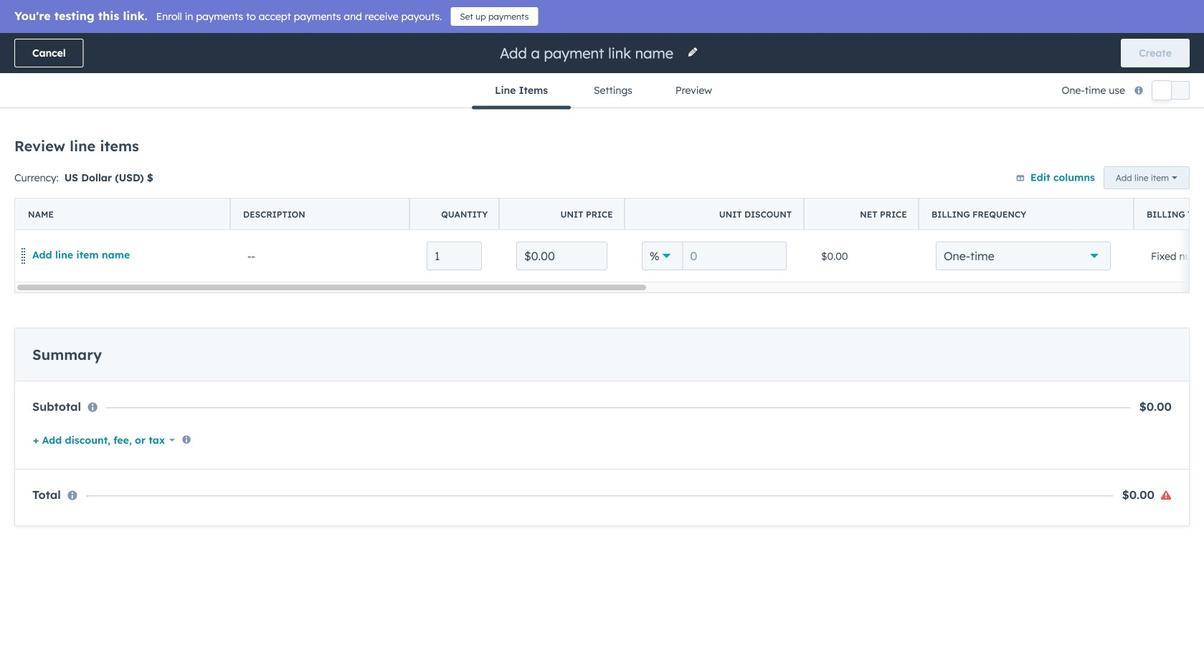 Task type: locate. For each thing, give the bounding box(es) containing it.
0 horizontal spatial press to sort. image
[[688, 191, 694, 201]]

page section element
[[0, 33, 1205, 109]]

press to sort. image
[[688, 191, 694, 201], [952, 191, 957, 201]]

0 text field
[[683, 242, 787, 271]]

pagination navigation
[[487, 283, 617, 302]]

dialog
[[0, 0, 1205, 667]]

4 press to sort. image from the left
[[784, 191, 789, 201]]

6 press to sort. image from the left
[[1118, 191, 1123, 201]]

None text field
[[427, 242, 482, 271], [517, 242, 608, 271], [427, 242, 482, 271], [517, 242, 608, 271]]

8 press to sort. element from the left
[[1118, 191, 1123, 202]]

1 press to sort. image from the left
[[688, 191, 694, 201]]

navigation inside page section element
[[472, 73, 733, 109]]

Search search field
[[34, 137, 321, 166]]

4 press to sort. element from the left
[[688, 191, 694, 202]]

column header
[[225, 181, 338, 212], [15, 199, 231, 230], [230, 199, 410, 230], [410, 199, 500, 230], [499, 199, 626, 230], [625, 199, 805, 230], [804, 199, 920, 230], [919, 199, 1135, 230], [1134, 199, 1205, 230]]

5 press to sort. image from the left
[[1032, 191, 1037, 201]]

2 press to sort. image from the left
[[399, 191, 404, 201]]

2 press to sort. image from the left
[[952, 191, 957, 201]]

1 press to sort. image from the left
[[108, 191, 113, 201]]

navigation
[[472, 73, 733, 109]]

7 press to sort. element from the left
[[1032, 191, 1037, 202]]

press to sort. image
[[108, 191, 113, 201], [399, 191, 404, 201], [574, 191, 580, 201], [784, 191, 789, 201], [1032, 191, 1037, 201], [1118, 191, 1123, 201]]

1 horizontal spatial press to sort. image
[[952, 191, 957, 201]]

press to sort. element
[[108, 191, 113, 202], [399, 191, 404, 202], [574, 191, 580, 202], [688, 191, 694, 202], [784, 191, 789, 202], [952, 191, 957, 202], [1032, 191, 1037, 202], [1118, 191, 1123, 202]]



Task type: vqa. For each thing, say whether or not it's contained in the screenshot.
Press to sort. icon associated with second Press To Sort. element from left
yes



Task type: describe. For each thing, give the bounding box(es) containing it.
3 press to sort. image from the left
[[574, 191, 580, 201]]

1 press to sort. element from the left
[[108, 191, 113, 202]]

2 press to sort. element from the left
[[399, 191, 404, 202]]

6 press to sort. element from the left
[[952, 191, 957, 202]]

3 press to sort. element from the left
[[574, 191, 580, 202]]

Add a payment link name field
[[499, 43, 679, 63]]

5 press to sort. element from the left
[[784, 191, 789, 202]]



